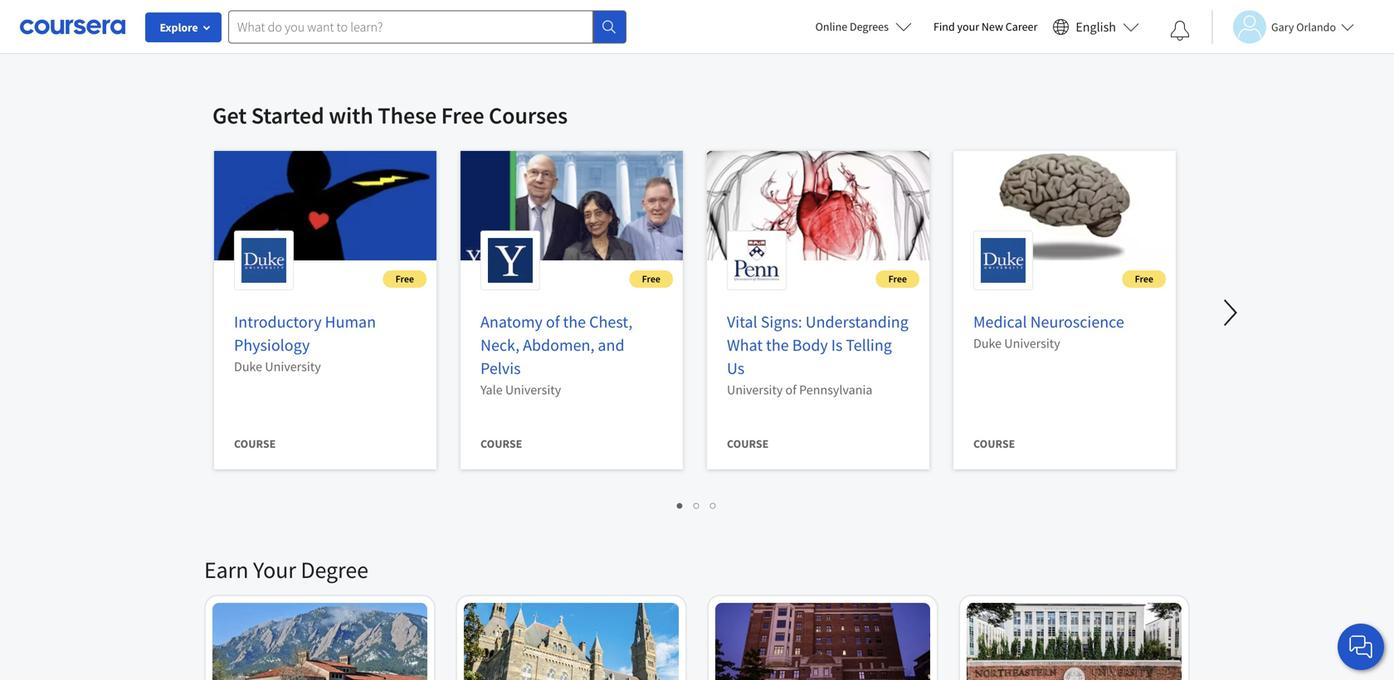 Task type: locate. For each thing, give the bounding box(es) containing it.
us
[[727, 358, 745, 379]]

the inside vital signs: understanding what the body is telling us university of pennsylvania
[[766, 335, 789, 356]]

0 vertical spatial of
[[546, 312, 560, 332]]

3 button
[[706, 496, 722, 515]]

4 course from the left
[[974, 437, 1015, 452]]

anatomy of the chest, neck, abdomen, and pelvis link
[[481, 312, 633, 379]]

duke down medical
[[974, 335, 1002, 352]]

0 horizontal spatial the
[[563, 312, 586, 332]]

course
[[234, 437, 276, 452], [481, 437, 522, 452], [727, 437, 769, 452], [974, 437, 1015, 452]]

free
[[441, 101, 484, 130], [396, 273, 414, 286], [642, 273, 661, 286], [889, 273, 907, 286], [1135, 273, 1154, 286]]

neck,
[[481, 335, 520, 356]]

course for university
[[234, 437, 276, 452]]

1 course from the left
[[234, 437, 276, 452]]

0 vertical spatial duke
[[974, 335, 1002, 352]]

online
[[816, 19, 848, 34]]

3 course from the left
[[727, 437, 769, 452]]

pennsylvania
[[799, 382, 873, 398]]

3
[[711, 497, 717, 513]]

university down physiology
[[265, 359, 321, 375]]

2 list from the top
[[204, 496, 1190, 515]]

0 horizontal spatial of
[[546, 312, 560, 332]]

the up abdomen,
[[563, 312, 586, 332]]

human
[[325, 312, 376, 332]]

is
[[831, 335, 843, 356]]

find your new career
[[934, 19, 1038, 34]]

of inside vital signs: understanding what the body is telling us university of pennsylvania
[[786, 382, 797, 398]]

university inside the medical neuroscience duke university
[[1005, 335, 1061, 352]]

None search field
[[228, 10, 627, 44]]

university down "us"
[[727, 382, 783, 398]]

neuroscience
[[1031, 312, 1125, 332]]

of inside anatomy of the chest, neck, abdomen, and pelvis yale university
[[546, 312, 560, 332]]

duke down physiology
[[234, 359, 262, 375]]

university
[[1005, 335, 1061, 352], [265, 359, 321, 375], [505, 382, 561, 398], [727, 382, 783, 398]]

next slide image
[[1211, 293, 1251, 333]]

2 button
[[689, 496, 706, 515]]

0 vertical spatial the
[[563, 312, 586, 332]]

1 horizontal spatial duke
[[974, 335, 1002, 352]]

1 horizontal spatial the
[[766, 335, 789, 356]]

your
[[253, 556, 296, 585]]

the
[[563, 312, 586, 332], [766, 335, 789, 356]]

list containing 1
[[204, 496, 1190, 515]]

abdomen,
[[523, 335, 595, 356]]

understanding
[[806, 312, 909, 332]]

degree
[[301, 556, 369, 585]]

of
[[546, 312, 560, 332], [786, 382, 797, 398]]

introductory
[[234, 312, 322, 332]]

of up abdomen,
[[546, 312, 560, 332]]

earn
[[204, 556, 249, 585]]

2 course from the left
[[481, 437, 522, 452]]

explore
[[160, 20, 198, 35]]

university down medical neuroscience link
[[1005, 335, 1061, 352]]

pelvis
[[481, 358, 521, 379]]

list
[[204, 17, 1190, 36], [204, 496, 1190, 515]]

the down signs:
[[766, 335, 789, 356]]

free for introductory human physiology
[[396, 273, 414, 286]]

orlando
[[1297, 20, 1336, 34]]

show notifications image
[[1170, 21, 1190, 41]]

1 horizontal spatial of
[[786, 382, 797, 398]]

0 horizontal spatial duke
[[234, 359, 262, 375]]

introductory human physiology duke university
[[234, 312, 376, 375]]

english button
[[1046, 0, 1146, 54]]

of left pennsylvania
[[786, 382, 797, 398]]

1 vertical spatial of
[[786, 382, 797, 398]]

1 list from the top
[[204, 17, 1190, 36]]

chat with us image
[[1348, 634, 1375, 661]]

duke
[[974, 335, 1002, 352], [234, 359, 262, 375]]

university inside introductory human physiology duke university
[[265, 359, 321, 375]]

1 vertical spatial the
[[766, 335, 789, 356]]

english
[[1076, 19, 1116, 35]]

1 vertical spatial list
[[204, 496, 1190, 515]]

get started with these free courses carousel element
[[204, 51, 1394, 529]]

recently viewed courses and specializations carousel element
[[204, 0, 1394, 51]]

chest,
[[589, 312, 633, 332]]

0 vertical spatial list
[[204, 17, 1190, 36]]

and
[[598, 335, 625, 356]]

university down the pelvis
[[505, 382, 561, 398]]

university inside vital signs: understanding what the body is telling us university of pennsylvania
[[727, 382, 783, 398]]

online degrees button
[[802, 8, 925, 45]]

duke inside the medical neuroscience duke university
[[974, 335, 1002, 352]]

anatomy
[[481, 312, 543, 332]]

2
[[694, 497, 701, 513]]

signs:
[[761, 312, 802, 332]]

these
[[378, 101, 437, 130]]

1 vertical spatial duke
[[234, 359, 262, 375]]



Task type: vqa. For each thing, say whether or not it's contained in the screenshot.
Autocomplete Results list box
no



Task type: describe. For each thing, give the bounding box(es) containing it.
free for medical neuroscience
[[1135, 273, 1154, 286]]

career
[[1006, 19, 1038, 34]]

gary orlando button
[[1212, 10, 1355, 44]]

vital signs: understanding what the body is telling us university of pennsylvania
[[727, 312, 909, 398]]

gary
[[1272, 20, 1294, 34]]

vital
[[727, 312, 758, 332]]

get
[[212, 101, 247, 130]]

free for vital signs: understanding what the body is telling us
[[889, 273, 907, 286]]

get started with these free courses
[[212, 101, 568, 130]]

course for the
[[727, 437, 769, 452]]

find
[[934, 19, 955, 34]]

earn your degree
[[204, 556, 369, 585]]

1
[[677, 497, 684, 513]]

your
[[957, 19, 980, 34]]

body
[[792, 335, 828, 356]]

yale
[[481, 382, 503, 398]]

list inside recently viewed courses and specializations carousel element
[[204, 17, 1190, 36]]

free for anatomy of the chest, neck, abdomen, and pelvis
[[642, 273, 661, 286]]

medical
[[974, 312, 1027, 332]]

what
[[727, 335, 763, 356]]

list inside get started with these free courses carousel element
[[204, 496, 1190, 515]]

new
[[982, 19, 1004, 34]]

physiology
[[234, 335, 310, 356]]

telling
[[846, 335, 892, 356]]

university inside anatomy of the chest, neck, abdomen, and pelvis yale university
[[505, 382, 561, 398]]

medical neuroscience link
[[974, 312, 1125, 332]]

1 button
[[672, 496, 689, 515]]

find your new career link
[[925, 17, 1046, 37]]

medical neuroscience duke university
[[974, 312, 1125, 352]]

explore button
[[145, 12, 222, 42]]

earn your degree collection element
[[194, 529, 1200, 681]]

anatomy of the chest, neck, abdomen, and pelvis yale university
[[481, 312, 633, 398]]

duke inside introductory human physiology duke university
[[234, 359, 262, 375]]

gary orlando
[[1272, 20, 1336, 34]]

with
[[329, 101, 373, 130]]

What do you want to learn? text field
[[228, 10, 593, 44]]

online degrees
[[816, 19, 889, 34]]

degrees
[[850, 19, 889, 34]]

course for neck,
[[481, 437, 522, 452]]

courses
[[489, 101, 568, 130]]

introductory human physiology link
[[234, 312, 376, 356]]

coursera image
[[20, 13, 125, 40]]

the inside anatomy of the chest, neck, abdomen, and pelvis yale university
[[563, 312, 586, 332]]

vital signs: understanding what the body is telling us link
[[727, 312, 909, 379]]

started
[[251, 101, 324, 130]]



